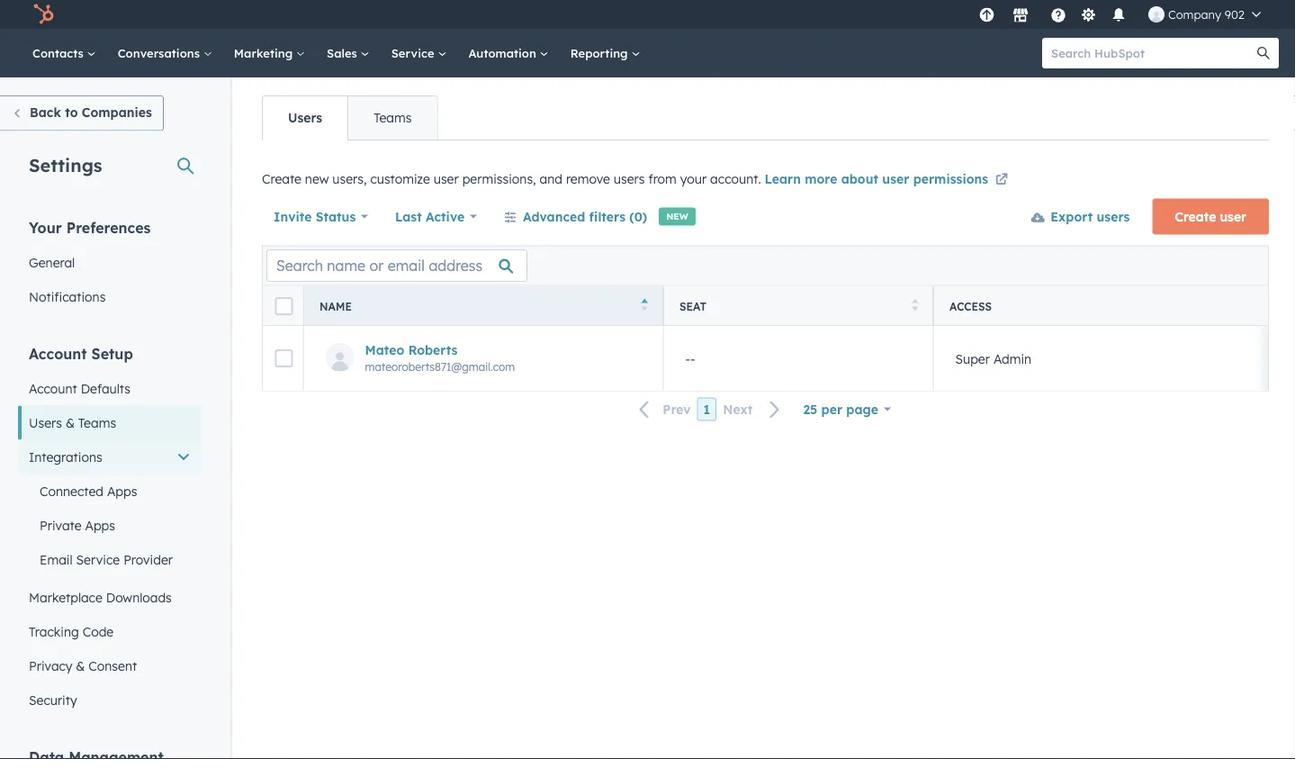 Task type: locate. For each thing, give the bounding box(es) containing it.
upgrade link
[[976, 5, 999, 24]]

sales
[[327, 45, 361, 60]]

0 vertical spatial account
[[29, 344, 87, 362]]

1 horizontal spatial teams
[[374, 110, 412, 126]]

0 vertical spatial apps
[[107, 483, 137, 499]]

your preferences
[[29, 218, 151, 236]]

users right export
[[1097, 208, 1131, 224]]

service link
[[381, 29, 458, 77]]

provider
[[123, 552, 173, 567]]

1 vertical spatial account
[[29, 380, 77, 396]]

invite status button
[[273, 199, 369, 235]]

notifications link
[[18, 280, 202, 314]]

& up integrations
[[66, 415, 75, 430]]

0 horizontal spatial teams
[[78, 415, 116, 430]]

- down "seat" at the right of page
[[691, 350, 696, 366]]

0 vertical spatial service
[[391, 45, 438, 60]]

seat
[[680, 299, 707, 312]]

help button
[[1044, 0, 1074, 29]]

create for create new users, customize user permissions, and remove users from your account.
[[262, 171, 302, 187]]

super admin
[[956, 350, 1032, 366]]

apps inside connected apps link
[[107, 483, 137, 499]]

apps
[[107, 483, 137, 499], [85, 517, 115, 533]]

- up "prev"
[[686, 350, 691, 366]]

0 horizontal spatial users
[[614, 171, 645, 187]]

1 link opens in a new window image from the top
[[996, 170, 1009, 191]]

page
[[847, 401, 879, 417]]

users up new
[[288, 110, 323, 126]]

0 horizontal spatial create
[[262, 171, 302, 187]]

users inside the account setup element
[[29, 415, 62, 430]]

back to companies link
[[0, 95, 164, 131]]

0 horizontal spatial service
[[76, 552, 120, 567]]

export users button
[[1020, 199, 1142, 235]]

per
[[822, 401, 843, 417]]

users for users
[[288, 110, 323, 126]]

navigation
[[262, 95, 438, 140]]

tracking code
[[29, 624, 114, 639]]

users & teams link
[[18, 406, 202, 440]]

users up integrations
[[29, 415, 62, 430]]

notifications image
[[1111, 8, 1127, 24]]

0 vertical spatial users
[[288, 110, 323, 126]]

account
[[29, 344, 87, 362], [29, 380, 77, 396]]

navigation containing users
[[262, 95, 438, 140]]

1 vertical spatial users
[[29, 415, 62, 430]]

hubspot image
[[32, 4, 54, 25]]

general link
[[18, 245, 202, 280]]

1 horizontal spatial create
[[1176, 208, 1217, 224]]

1 account from the top
[[29, 344, 87, 362]]

1 horizontal spatial users
[[288, 110, 323, 126]]

&
[[66, 415, 75, 430], [76, 658, 85, 674]]

& right privacy
[[76, 658, 85, 674]]

25 per page button
[[792, 391, 903, 427]]

next
[[723, 401, 753, 417]]

company 902 button
[[1138, 0, 1272, 29]]

automation
[[469, 45, 540, 60]]

last
[[395, 208, 422, 224]]

users left "from"
[[614, 171, 645, 187]]

account up account defaults
[[29, 344, 87, 362]]

apps inside private apps link
[[85, 517, 115, 533]]

next button
[[717, 398, 792, 421]]

service right sales link
[[391, 45, 438, 60]]

invite
[[274, 208, 312, 224]]

1 horizontal spatial user
[[883, 171, 910, 187]]

25 per page
[[804, 401, 879, 417]]

teams down defaults
[[78, 415, 116, 430]]

export
[[1051, 208, 1093, 224]]

marketplace downloads link
[[18, 580, 202, 615]]

learn more about user permissions
[[765, 171, 993, 187]]

1 vertical spatial service
[[76, 552, 120, 567]]

1 vertical spatial &
[[76, 658, 85, 674]]

connected apps link
[[18, 474, 202, 508]]

1 vertical spatial create
[[1176, 208, 1217, 224]]

active
[[426, 208, 465, 224]]

1 vertical spatial apps
[[85, 517, 115, 533]]

marketplace downloads
[[29, 589, 172, 605]]

to
[[65, 104, 78, 120]]

create
[[262, 171, 302, 187], [1176, 208, 1217, 224]]

902
[[1225, 7, 1245, 22]]

about
[[842, 171, 879, 187]]

1 vertical spatial teams
[[78, 415, 116, 430]]

users
[[614, 171, 645, 187], [1097, 208, 1131, 224]]

ascending sort. press to sort descending. image
[[642, 298, 648, 311]]

create inside button
[[1176, 208, 1217, 224]]

users & teams
[[29, 415, 116, 430]]

invite status
[[274, 208, 356, 224]]

pagination navigation
[[629, 397, 792, 421]]

advanced
[[523, 208, 586, 224]]

consent
[[89, 658, 137, 674]]

account.
[[711, 171, 761, 187]]

connected apps
[[40, 483, 137, 499]]

0 horizontal spatial users
[[29, 415, 62, 430]]

25
[[804, 401, 818, 417]]

marketplace
[[29, 589, 103, 605]]

& for privacy
[[76, 658, 85, 674]]

apps up email service provider
[[85, 517, 115, 533]]

apps down integrations 'button'
[[107, 483, 137, 499]]

last active
[[395, 208, 465, 224]]

users inside the 'export users' button
[[1097, 208, 1131, 224]]

link opens in a new window image
[[996, 170, 1009, 191], [996, 174, 1009, 187]]

ascending sort. press to sort descending. element
[[642, 298, 648, 313]]

1 horizontal spatial &
[[76, 658, 85, 674]]

account defaults
[[29, 380, 131, 396]]

hubspot link
[[22, 4, 68, 25]]

0 horizontal spatial &
[[66, 415, 75, 430]]

security link
[[18, 683, 202, 717]]

roberts
[[409, 342, 458, 358]]

0 vertical spatial create
[[262, 171, 302, 187]]

account up users & teams at the bottom left of the page
[[29, 380, 77, 396]]

teams link
[[348, 96, 437, 140]]

account setup
[[29, 344, 133, 362]]

press to sort. image
[[912, 298, 919, 311]]

2 horizontal spatial user
[[1221, 208, 1247, 224]]

from
[[649, 171, 677, 187]]

1 vertical spatial users
[[1097, 208, 1131, 224]]

general
[[29, 254, 75, 270]]

0 vertical spatial &
[[66, 415, 75, 430]]

service
[[391, 45, 438, 60], [76, 552, 120, 567]]

contacts
[[32, 45, 87, 60]]

service down private apps link
[[76, 552, 120, 567]]

teams up the customize on the left top
[[374, 110, 412, 126]]

2 link opens in a new window image from the top
[[996, 174, 1009, 187]]

your
[[681, 171, 707, 187]]

2 account from the top
[[29, 380, 77, 396]]

settings
[[29, 154, 102, 176]]

account inside 'link'
[[29, 380, 77, 396]]

1 horizontal spatial users
[[1097, 208, 1131, 224]]

remove
[[566, 171, 610, 187]]

users inside "link"
[[288, 110, 323, 126]]



Task type: describe. For each thing, give the bounding box(es) containing it.
0 vertical spatial users
[[614, 171, 645, 187]]

super
[[956, 350, 991, 366]]

automation link
[[458, 29, 560, 77]]

export users
[[1051, 208, 1131, 224]]

your
[[29, 218, 62, 236]]

status
[[316, 208, 356, 224]]

notifications button
[[1104, 0, 1135, 29]]

help image
[[1051, 8, 1067, 24]]

back
[[30, 104, 61, 120]]

reporting
[[571, 45, 632, 60]]

search image
[[1258, 47, 1271, 59]]

account defaults link
[[18, 371, 202, 406]]

privacy
[[29, 658, 72, 674]]

downloads
[[106, 589, 172, 605]]

marketplaces image
[[1013, 8, 1029, 24]]

email
[[40, 552, 73, 567]]

marketing
[[234, 45, 296, 60]]

security
[[29, 692, 77, 708]]

privacy & consent link
[[18, 649, 202, 683]]

upgrade image
[[979, 8, 995, 24]]

2 - from the left
[[691, 350, 696, 366]]

prev
[[663, 401, 691, 417]]

more
[[805, 171, 838, 187]]

advanced filters (0) button
[[493, 199, 659, 235]]

new
[[667, 211, 689, 222]]

1 horizontal spatial service
[[391, 45, 438, 60]]

integrations button
[[18, 440, 202, 474]]

name
[[320, 299, 352, 312]]

marketing link
[[223, 29, 316, 77]]

apps for connected apps
[[107, 483, 137, 499]]

users,
[[333, 171, 367, 187]]

company 902
[[1169, 7, 1245, 22]]

prev button
[[629, 398, 698, 421]]

account for account defaults
[[29, 380, 77, 396]]

conversations link
[[107, 29, 223, 77]]

settings image
[[1081, 8, 1097, 24]]

reporting link
[[560, 29, 652, 77]]

marketplaces button
[[1002, 0, 1040, 29]]

and
[[540, 171, 563, 187]]

service inside the account setup element
[[76, 552, 120, 567]]

contacts link
[[22, 29, 107, 77]]

link opens in a new window image inside the learn more about user permissions link
[[996, 174, 1009, 187]]

learn
[[765, 171, 801, 187]]

connected
[[40, 483, 104, 499]]

back to companies
[[30, 104, 152, 120]]

0 horizontal spatial user
[[434, 171, 459, 187]]

notifications
[[29, 289, 106, 304]]

create for create user
[[1176, 208, 1217, 224]]

learn more about user permissions link
[[765, 170, 1012, 191]]

Search name or email address search field
[[267, 249, 528, 282]]

admin
[[994, 350, 1032, 366]]

private apps link
[[18, 508, 202, 543]]

privacy & consent
[[29, 658, 137, 674]]

tracking code link
[[18, 615, 202, 649]]

new
[[305, 171, 329, 187]]

Search HubSpot search field
[[1043, 38, 1263, 68]]

1 - from the left
[[686, 350, 691, 366]]

1 button
[[698, 398, 717, 421]]

last active button
[[394, 199, 478, 235]]

create user
[[1176, 208, 1247, 224]]

permissions
[[914, 171, 989, 187]]

defaults
[[81, 380, 131, 396]]

advanced filters (0)
[[523, 208, 648, 224]]

mateo roberts mateoroberts871@gmail.com
[[365, 342, 515, 373]]

mateo roberts image
[[1149, 6, 1165, 23]]

company 902 menu
[[974, 0, 1274, 29]]

search button
[[1249, 38, 1280, 68]]

company
[[1169, 7, 1222, 22]]

teams inside the account setup element
[[78, 415, 116, 430]]

0 vertical spatial teams
[[374, 110, 412, 126]]

(0)
[[630, 208, 648, 224]]

user inside button
[[1221, 208, 1247, 224]]

press to sort. element
[[912, 298, 919, 313]]

users for users & teams
[[29, 415, 62, 430]]

account for account setup
[[29, 344, 87, 362]]

account setup element
[[18, 344, 202, 717]]

companies
[[82, 104, 152, 120]]

apps for private apps
[[85, 517, 115, 533]]

permissions,
[[463, 171, 536, 187]]

settings link
[[1078, 5, 1100, 24]]

& for users
[[66, 415, 75, 430]]

access
[[950, 299, 992, 312]]

integrations
[[29, 449, 102, 465]]

--
[[686, 350, 696, 366]]

1
[[704, 401, 711, 417]]

customize
[[370, 171, 430, 187]]

setup
[[91, 344, 133, 362]]

preferences
[[66, 218, 151, 236]]

sales link
[[316, 29, 381, 77]]

your preferences element
[[18, 217, 202, 314]]

conversations
[[118, 45, 203, 60]]

users link
[[263, 96, 348, 140]]

mateo
[[365, 342, 405, 358]]

mateoroberts871@gmail.com
[[365, 359, 515, 373]]



Task type: vqa. For each thing, say whether or not it's contained in the screenshot.
the leftmost create
yes



